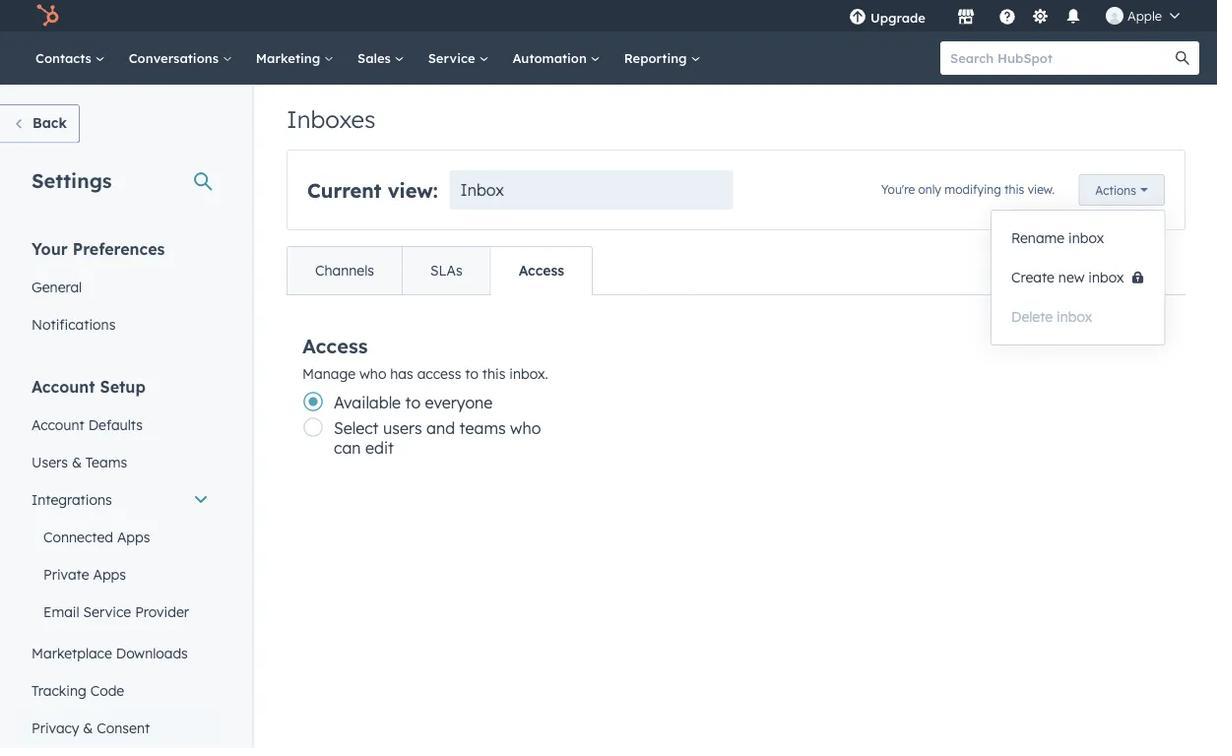 Task type: locate. For each thing, give the bounding box(es) containing it.
1 account from the top
[[32, 377, 95, 397]]

account defaults
[[32, 416, 143, 434]]

0 horizontal spatial who
[[360, 366, 387, 383]]

apps up email service provider
[[93, 566, 126, 583]]

0 horizontal spatial access
[[302, 334, 368, 358]]

notifications image
[[1065, 9, 1083, 27]]

to up everyone
[[465, 366, 479, 383]]

inbox down create new inbox button
[[1057, 308, 1093, 326]]

hubspot link
[[24, 4, 74, 28]]

who left the has
[[360, 366, 387, 383]]

view:
[[388, 178, 438, 202]]

back
[[33, 114, 67, 132]]

1 horizontal spatial &
[[83, 720, 93, 737]]

access up manage
[[302, 334, 368, 358]]

2 account from the top
[[32, 416, 85, 434]]

manage
[[302, 366, 356, 383]]

access inside access manage who has access to this inbox.
[[302, 334, 368, 358]]

account inside account defaults link
[[32, 416, 85, 434]]

marketplaces image
[[958, 9, 975, 27]]

inbox button
[[450, 170, 734, 210]]

menu containing apple
[[835, 0, 1194, 32]]

2 vertical spatial inbox
[[1057, 308, 1093, 326]]

everyone
[[425, 393, 493, 413]]

who
[[360, 366, 387, 383], [510, 419, 541, 438]]

actions button
[[1079, 174, 1166, 206]]

apps for connected apps
[[117, 529, 150, 546]]

service link
[[416, 32, 501, 85]]

settings link
[[1029, 5, 1053, 26]]

0 vertical spatial who
[[360, 366, 387, 383]]

settings image
[[1032, 8, 1050, 26]]

1 vertical spatial access
[[302, 334, 368, 358]]

service right "sales" link
[[428, 50, 479, 66]]

rename inbox
[[1012, 230, 1105, 247]]

search button
[[1167, 41, 1200, 75]]

integrations button
[[20, 481, 221, 519]]

inboxes
[[287, 104, 376, 134]]

defaults
[[88, 416, 143, 434]]

apple
[[1128, 7, 1163, 24]]

new
[[1059, 269, 1085, 286]]

& inside privacy & consent "link"
[[83, 720, 93, 737]]

contacts
[[35, 50, 95, 66]]

to up users
[[406, 393, 421, 413]]

0 vertical spatial to
[[465, 366, 479, 383]]

apps
[[117, 529, 150, 546], [93, 566, 126, 583]]

rename inbox button
[[992, 219, 1165, 258]]

channels
[[315, 262, 374, 279]]

only
[[919, 182, 942, 197]]

access down inbox popup button
[[519, 262, 565, 279]]

inbox right new
[[1089, 269, 1125, 286]]

view.
[[1028, 182, 1056, 197]]

current
[[307, 178, 382, 202]]

& right the users
[[72, 454, 82, 471]]

marketing link
[[244, 32, 346, 85]]

search image
[[1176, 51, 1190, 65]]

delete inbox button
[[992, 298, 1165, 337]]

privacy & consent link
[[20, 710, 221, 747]]

upgrade image
[[849, 9, 867, 27]]

& for users
[[72, 454, 82, 471]]

&
[[72, 454, 82, 471], [83, 720, 93, 737]]

your preferences element
[[20, 238, 221, 343]]

inbox for delete inbox
[[1057, 308, 1093, 326]]

1 vertical spatial &
[[83, 720, 93, 737]]

reporting
[[624, 50, 691, 66]]

account setup element
[[20, 376, 221, 749]]

reporting link
[[613, 32, 713, 85]]

apps down 'integrations' button
[[117, 529, 150, 546]]

actions
[[1096, 183, 1137, 198]]

email
[[43, 603, 79, 621]]

apps for private apps
[[93, 566, 126, 583]]

access
[[519, 262, 565, 279], [302, 334, 368, 358]]

1 vertical spatial who
[[510, 419, 541, 438]]

0 horizontal spatial to
[[406, 393, 421, 413]]

teams
[[86, 454, 127, 471]]

bob builder image
[[1106, 7, 1124, 25]]

0 horizontal spatial this
[[483, 366, 506, 383]]

who right teams at the bottom left of page
[[510, 419, 541, 438]]

menu
[[835, 0, 1194, 32]]

this left inbox.
[[483, 366, 506, 383]]

inbox
[[1069, 230, 1105, 247], [1089, 269, 1125, 286], [1057, 308, 1093, 326]]

0 vertical spatial account
[[32, 377, 95, 397]]

this inside access manage who has access to this inbox.
[[483, 366, 506, 383]]

select users and teams who can edit
[[334, 419, 541, 458]]

0 vertical spatial service
[[428, 50, 479, 66]]

to
[[465, 366, 479, 383], [406, 393, 421, 413]]

& inside the users & teams link
[[72, 454, 82, 471]]

tracking code
[[32, 682, 124, 700]]

create
[[1012, 269, 1055, 286]]

edit
[[366, 438, 394, 458]]

access inside tab list
[[519, 262, 565, 279]]

teams
[[460, 419, 506, 438]]

account for account defaults
[[32, 416, 85, 434]]

account
[[32, 377, 95, 397], [32, 416, 85, 434]]

0 vertical spatial this
[[1005, 182, 1025, 197]]

0 horizontal spatial service
[[83, 603, 131, 621]]

connected apps link
[[20, 519, 221, 556]]

inbox.
[[510, 366, 548, 383]]

1 horizontal spatial to
[[465, 366, 479, 383]]

tab list
[[287, 246, 593, 296]]

this
[[1005, 182, 1025, 197], [483, 366, 506, 383]]

1 horizontal spatial access
[[519, 262, 565, 279]]

account up account defaults
[[32, 377, 95, 397]]

0 vertical spatial apps
[[117, 529, 150, 546]]

0 vertical spatial &
[[72, 454, 82, 471]]

delete
[[1012, 308, 1053, 326]]

create new inbox
[[1012, 269, 1125, 286]]

delete inbox
[[1012, 308, 1093, 326]]

0 horizontal spatial &
[[72, 454, 82, 471]]

account for account setup
[[32, 377, 95, 397]]

1 vertical spatial this
[[483, 366, 506, 383]]

1 vertical spatial apps
[[93, 566, 126, 583]]

upgrade
[[871, 9, 926, 26]]

1 vertical spatial account
[[32, 416, 85, 434]]

to inside access manage who has access to this inbox.
[[465, 366, 479, 383]]

1 vertical spatial service
[[83, 603, 131, 621]]

current view:
[[307, 178, 438, 202]]

0 vertical spatial access
[[519, 262, 565, 279]]

account defaults link
[[20, 406, 221, 444]]

account up the users
[[32, 416, 85, 434]]

service down "private apps" link
[[83, 603, 131, 621]]

hubspot image
[[35, 4, 59, 28]]

marketplaces button
[[946, 0, 987, 32]]

this left view.
[[1005, 182, 1025, 197]]

& right privacy
[[83, 720, 93, 737]]

who inside select users and teams who can edit
[[510, 419, 541, 438]]

marketplace
[[32, 645, 112, 662]]

0 vertical spatial inbox
[[1069, 230, 1105, 247]]

inbox up create new inbox button
[[1069, 230, 1105, 247]]

1 horizontal spatial who
[[510, 419, 541, 438]]

account setup
[[32, 377, 146, 397]]



Task type: describe. For each thing, give the bounding box(es) containing it.
and
[[427, 419, 455, 438]]

settings
[[32, 168, 112, 193]]

privacy & consent
[[32, 720, 150, 737]]

access link
[[490, 247, 592, 295]]

1 vertical spatial to
[[406, 393, 421, 413]]

private apps link
[[20, 556, 221, 594]]

create new inbox button
[[992, 258, 1165, 298]]

private
[[43, 566, 89, 583]]

service inside account setup element
[[83, 603, 131, 621]]

users & teams
[[32, 454, 127, 471]]

marketing
[[256, 50, 324, 66]]

access
[[417, 366, 461, 383]]

privacy
[[32, 720, 79, 737]]

available
[[334, 393, 401, 413]]

can
[[334, 438, 361, 458]]

automation
[[513, 50, 591, 66]]

slas
[[431, 262, 463, 279]]

apple button
[[1095, 0, 1192, 32]]

contacts link
[[24, 32, 117, 85]]

email service provider
[[43, 603, 189, 621]]

users
[[383, 419, 422, 438]]

consent
[[97, 720, 150, 737]]

your preferences
[[32, 239, 165, 259]]

connected apps
[[43, 529, 150, 546]]

you're
[[882, 182, 916, 197]]

setup
[[100, 377, 146, 397]]

integrations
[[32, 491, 112, 508]]

help image
[[999, 9, 1017, 27]]

inbox for rename inbox
[[1069, 230, 1105, 247]]

channels link
[[288, 247, 402, 295]]

who inside access manage who has access to this inbox.
[[360, 366, 387, 383]]

conversations
[[129, 50, 222, 66]]

& for privacy
[[83, 720, 93, 737]]

inbox
[[461, 180, 504, 200]]

1 horizontal spatial service
[[428, 50, 479, 66]]

conversations link
[[117, 32, 244, 85]]

code
[[90, 682, 124, 700]]

select
[[334, 419, 379, 438]]

general link
[[20, 268, 221, 306]]

back link
[[0, 104, 80, 143]]

marketplace downloads link
[[20, 635, 221, 672]]

access for access
[[519, 262, 565, 279]]

users
[[32, 454, 68, 471]]

users & teams link
[[20, 444, 221, 481]]

tab list containing channels
[[287, 246, 593, 296]]

connected
[[43, 529, 113, 546]]

your
[[32, 239, 68, 259]]

1 horizontal spatial this
[[1005, 182, 1025, 197]]

marketplace downloads
[[32, 645, 188, 662]]

general
[[32, 278, 82, 296]]

slas link
[[402, 247, 490, 295]]

notifications link
[[20, 306, 221, 343]]

automation link
[[501, 32, 613, 85]]

rename
[[1012, 230, 1065, 247]]

tracking code link
[[20, 672, 221, 710]]

preferences
[[73, 239, 165, 259]]

email service provider link
[[20, 594, 221, 631]]

access manage who has access to this inbox.
[[302, 334, 548, 383]]

help button
[[991, 0, 1025, 32]]

access for access manage who has access to this inbox.
[[302, 334, 368, 358]]

Search HubSpot search field
[[941, 41, 1182, 75]]

has
[[390, 366, 414, 383]]

available to everyone
[[334, 393, 493, 413]]

provider
[[135, 603, 189, 621]]

sales
[[358, 50, 395, 66]]

private apps
[[43, 566, 126, 583]]

notifications
[[32, 316, 116, 333]]

sales link
[[346, 32, 416, 85]]

you're only modifying this view.
[[882, 182, 1056, 197]]

tracking
[[32, 682, 86, 700]]

notifications button
[[1057, 0, 1091, 32]]

downloads
[[116, 645, 188, 662]]

1 vertical spatial inbox
[[1089, 269, 1125, 286]]



Task type: vqa. For each thing, say whether or not it's contained in the screenshot.
& associated with Users
yes



